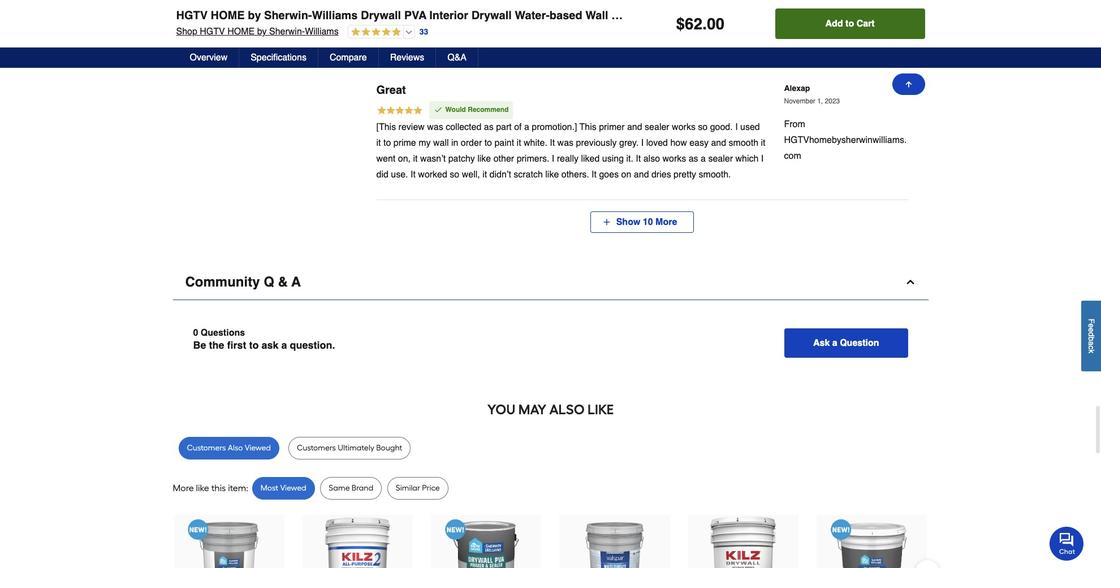 Task type: describe. For each thing, give the bounding box(es) containing it.
62
[[685, 15, 703, 33]]

compare
[[330, 53, 367, 63]]

hgtv home by sherwin-williams drywal pva interior drywall water-based wall and ceiling primer (1-gallon) image
[[442, 517, 531, 569]]

interior
[[430, 9, 469, 22]]

ceiling
[[635, 9, 673, 22]]

grey.
[[620, 138, 639, 149]]

1 vertical spatial hgtv
[[200, 27, 225, 37]]

community q & a button
[[173, 265, 929, 301]]

q&a
[[448, 53, 467, 63]]

https://photos us.bazaarvoice.com/photo/2/cghvdg86cgfpbnrvbg/c8d04dc8 5e71 5443 823b 6a8203e2721b image
[[377, 0, 447, 43]]

1 vertical spatial also
[[228, 444, 243, 453]]

price
[[422, 484, 440, 494]]

based
[[550, 9, 583, 22]]

ultimately
[[338, 444, 374, 453]]

ask
[[262, 340, 279, 352]]

alexap november 1, 2023
[[784, 84, 840, 105]]

well,
[[462, 170, 480, 180]]

question
[[840, 339, 880, 349]]

customers for customers ultimately bought
[[297, 444, 336, 453]]

valspar interior multi-purpose water-based wall and ceiling primer (5-gallon) image
[[571, 517, 659, 569]]

my
[[419, 138, 431, 149]]

1 drywall from the left
[[361, 9, 401, 22]]

it right paint
[[517, 138, 521, 149]]

most viewed
[[261, 484, 306, 494]]

0 vertical spatial hgtv
[[176, 9, 208, 22]]

this
[[211, 483, 226, 494]]

0 vertical spatial sealer
[[645, 122, 670, 133]]

1 vertical spatial like
[[546, 170, 559, 180]]

1 vertical spatial so
[[450, 170, 460, 180]]

went
[[377, 154, 396, 164]]

kilz 2 all-purpose interior/exterior multi-purpose water-based wall and ceiling primer (5-gallon) image
[[314, 517, 402, 569]]

goes
[[599, 170, 619, 180]]

you
[[488, 402, 516, 418]]

ask a question button
[[785, 329, 908, 358]]

previously
[[576, 138, 617, 149]]

0 questions be the first to ask a question.
[[193, 328, 335, 352]]

to inside 0 questions be the first to ask a question.
[[249, 340, 259, 352]]

primer
[[676, 9, 712, 22]]

it.
[[627, 154, 634, 164]]

same
[[329, 484, 350, 494]]

checkmark image
[[434, 106, 443, 115]]

33
[[420, 27, 428, 36]]

alexap
[[784, 84, 810, 93]]

0 vertical spatial as
[[484, 122, 494, 133]]

question.
[[290, 340, 335, 352]]

1 vertical spatial williams
[[305, 27, 339, 37]]

using
[[602, 154, 624, 164]]

1 horizontal spatial was
[[558, 138, 574, 149]]

.
[[703, 15, 707, 33]]

arrow up image
[[904, 80, 913, 89]]

customers also viewed
[[187, 444, 271, 453]]

on
[[622, 170, 632, 180]]

hgtv home by sherwin-williams all-purpose power interior/exterior multi-purpose water-based wall and ceiling primer (5-gallon) image
[[185, 517, 273, 569]]

order
[[461, 138, 482, 149]]

from hgtvhomebysherwinwilliams. com
[[784, 120, 907, 161]]

same brand
[[329, 484, 374, 494]]

first
[[227, 340, 246, 352]]

pva
[[404, 9, 427, 22]]

0
[[193, 328, 198, 339]]

item
[[228, 483, 246, 494]]

did
[[377, 170, 389, 180]]

liked
[[581, 154, 600, 164]]

0 vertical spatial was
[[427, 122, 443, 133]]

overview
[[190, 53, 228, 63]]

i left really
[[552, 154, 555, 164]]

q&a button
[[436, 48, 479, 68]]

it right it.
[[636, 154, 641, 164]]

5 stars image
[[377, 106, 423, 118]]

would recommend
[[446, 106, 509, 114]]

hgtvhomebysherwinwilliams.
[[784, 135, 907, 146]]

easy
[[690, 138, 709, 149]]

b
[[1087, 337, 1097, 342]]

reviews button
[[379, 48, 436, 68]]

it down promotion.]
[[550, 138, 555, 149]]

community q & a
[[185, 275, 301, 291]]

most
[[261, 484, 278, 494]]

k
[[1087, 350, 1097, 354]]

specifications button
[[239, 48, 318, 68]]

i left used
[[736, 122, 738, 133]]

1 horizontal spatial sealer
[[709, 154, 733, 164]]

chevron up image
[[905, 277, 916, 288]]

to down [this
[[384, 138, 391, 149]]

patchy
[[448, 154, 475, 164]]

&
[[278, 275, 288, 291]]

to inside button
[[846, 19, 854, 29]]

white.
[[524, 138, 548, 149]]

wall
[[433, 138, 449, 149]]

really
[[557, 154, 579, 164]]

use.
[[391, 170, 408, 180]]

similar
[[396, 484, 420, 494]]

10
[[643, 218, 653, 228]]

1 vertical spatial works
[[663, 154, 686, 164]]

review
[[399, 122, 425, 133]]

a inside button
[[1087, 342, 1097, 346]]

ask
[[814, 339, 830, 349]]

1 horizontal spatial more
[[656, 218, 677, 228]]

would
[[446, 106, 466, 114]]

0 vertical spatial like
[[478, 154, 491, 164]]

0 vertical spatial by
[[248, 9, 261, 22]]

(5-
[[715, 9, 729, 22]]

kilz drywall interior drywall water-based wall and ceiling primer (5-gallon) image
[[700, 517, 788, 569]]

add
[[826, 19, 843, 29]]

it right on,
[[413, 154, 418, 164]]

it right smooth
[[761, 138, 766, 149]]

great
[[377, 84, 406, 97]]

be
[[193, 340, 206, 352]]

$
[[676, 15, 685, 33]]

community
[[185, 275, 260, 291]]



Task type: vqa. For each thing, say whether or not it's contained in the screenshot.
2nd E from the bottom of the F e e d b a c k
yes



Task type: locate. For each thing, give the bounding box(es) containing it.
wasn't
[[420, 154, 446, 164]]

more like this item :
[[173, 483, 248, 494]]

1 vertical spatial as
[[689, 154, 699, 164]]

hgtv up the shop at the top left of the page
[[176, 9, 208, 22]]

as down 'easy'
[[689, 154, 699, 164]]

1 horizontal spatial viewed
[[280, 484, 306, 494]]

so up 'easy'
[[698, 122, 708, 133]]

e
[[1087, 324, 1097, 328], [1087, 328, 1097, 333]]

to right add
[[846, 19, 854, 29]]

sherwin- up shop hgtv home by sherwin-williams at the left
[[264, 9, 312, 22]]

1 horizontal spatial customers
[[297, 444, 336, 453]]

the
[[209, 340, 224, 352]]

primer
[[599, 122, 625, 133]]

may
[[519, 402, 547, 418]]

0 horizontal spatial drywall
[[361, 9, 401, 22]]

was up wall
[[427, 122, 443, 133]]

works down how at the right of page
[[663, 154, 686, 164]]

didn't
[[490, 170, 511, 180]]

smooth
[[729, 138, 759, 149]]

f e e d b a c k button
[[1082, 301, 1102, 372]]

others.
[[562, 170, 589, 180]]

e up b
[[1087, 328, 1097, 333]]

0 vertical spatial williams
[[312, 9, 358, 22]]

recommend
[[468, 106, 509, 114]]

1 horizontal spatial drywall
[[472, 9, 512, 22]]

a
[[291, 275, 301, 291]]

cart
[[857, 19, 875, 29]]

shop hgtv home by sherwin-williams
[[176, 27, 339, 37]]

also left like
[[550, 402, 585, 418]]

to left paint
[[485, 138, 492, 149]]

hgtv home by sherwin-williams drywall pva interior drywall water-based wall and ceiling primer (5-gallon)
[[176, 9, 768, 22]]

0 horizontal spatial also
[[228, 444, 243, 453]]

like
[[478, 154, 491, 164], [546, 170, 559, 180], [196, 483, 209, 494]]

like left this
[[196, 483, 209, 494]]

1 e from the top
[[1087, 324, 1097, 328]]

0 horizontal spatial more
[[173, 483, 194, 494]]

prime
[[394, 138, 416, 149]]

drywall up the 4.8 stars image
[[361, 9, 401, 22]]

0 horizontal spatial as
[[484, 122, 494, 133]]

works
[[672, 122, 696, 133], [663, 154, 686, 164]]

and right wall
[[612, 9, 632, 22]]

com
[[784, 151, 802, 161]]

smooth.
[[699, 170, 731, 180]]

more right 10 at the right top of the page
[[656, 218, 677, 228]]

1,
[[818, 97, 823, 105]]

and right on
[[634, 170, 649, 180]]

overview button
[[179, 48, 239, 68]]

from
[[784, 120, 806, 130]]

2 horizontal spatial like
[[546, 170, 559, 180]]

a inside button
[[833, 339, 838, 349]]

gallon)
[[729, 9, 768, 22]]

viewed right the most
[[280, 484, 306, 494]]

which
[[736, 154, 759, 164]]

1 vertical spatial was
[[558, 138, 574, 149]]

show 10 more
[[612, 218, 682, 228]]

$ 62 . 00
[[676, 15, 725, 33]]

was up really
[[558, 138, 574, 149]]

worked
[[418, 170, 447, 180]]

part
[[496, 122, 512, 133]]

1 horizontal spatial also
[[550, 402, 585, 418]]

0 vertical spatial also
[[550, 402, 585, 418]]

plus image
[[602, 218, 612, 227]]

also
[[644, 154, 660, 164]]

0 vertical spatial more
[[656, 218, 677, 228]]

e up the d
[[1087, 324, 1097, 328]]

compare button
[[318, 48, 379, 68]]

i right grey.
[[642, 138, 644, 149]]

home up shop hgtv home by sherwin-williams at the left
[[211, 9, 245, 22]]

on,
[[398, 154, 411, 164]]

2 drywall from the left
[[472, 9, 512, 22]]

it right use.
[[411, 170, 416, 180]]

i right which
[[761, 154, 764, 164]]

it right well,
[[483, 170, 487, 180]]

1 customers from the left
[[187, 444, 226, 453]]

0 vertical spatial viewed
[[245, 444, 271, 453]]

home up overview button
[[228, 27, 255, 37]]

customers up more like this item :
[[187, 444, 226, 453]]

1 vertical spatial by
[[257, 27, 267, 37]]

1 horizontal spatial as
[[689, 154, 699, 164]]

and down good. at right
[[711, 138, 727, 149]]

specifications
[[251, 53, 307, 63]]

hgtv right the shop at the top left of the page
[[200, 27, 225, 37]]

1 vertical spatial sherwin-
[[269, 27, 305, 37]]

sherwin-
[[264, 9, 312, 22], [269, 27, 305, 37]]

primers.
[[517, 154, 550, 164]]

in
[[451, 138, 459, 149]]

customers for customers also viewed
[[187, 444, 226, 453]]

pretty
[[674, 170, 697, 180]]

dries
[[652, 170, 671, 180]]

november
[[784, 97, 816, 105]]

d
[[1087, 333, 1097, 337]]

so left well,
[[450, 170, 460, 180]]

to left 'ask'
[[249, 340, 259, 352]]

0 vertical spatial so
[[698, 122, 708, 133]]

brand
[[352, 484, 374, 494]]

0 horizontal spatial viewed
[[245, 444, 271, 453]]

customers left ultimately
[[297, 444, 336, 453]]

it left 'goes'
[[592, 170, 597, 180]]

hgtv home by sherwin-williams all-purpose power interior/exterior multi-purpose water-based wall and ceiling primer (2-gallon) image
[[828, 517, 917, 569]]

sealer up smooth.
[[709, 154, 733, 164]]

bought
[[376, 444, 402, 453]]

paint
[[495, 138, 514, 149]]

c
[[1087, 346, 1097, 350]]

reviews
[[390, 53, 424, 63]]

1 vertical spatial sealer
[[709, 154, 733, 164]]

2023
[[825, 97, 840, 105]]

2 e from the top
[[1087, 328, 1097, 333]]

used
[[741, 122, 760, 133]]

1 vertical spatial viewed
[[280, 484, 306, 494]]

2 customers from the left
[[297, 444, 336, 453]]

sherwin- up "specifications" button
[[269, 27, 305, 37]]

show
[[617, 218, 641, 228]]

a down 'easy'
[[701, 154, 706, 164]]

[this
[[377, 122, 396, 133]]

0 horizontal spatial like
[[196, 483, 209, 494]]

i
[[736, 122, 738, 133], [642, 138, 644, 149], [552, 154, 555, 164], [761, 154, 764, 164]]

like left the other
[[478, 154, 491, 164]]

customers ultimately bought
[[297, 444, 402, 453]]

0 vertical spatial home
[[211, 9, 245, 22]]

f
[[1087, 319, 1097, 324]]

of
[[514, 122, 522, 133]]

a right 'ask'
[[281, 340, 287, 352]]

it
[[377, 138, 381, 149], [517, 138, 521, 149], [761, 138, 766, 149], [413, 154, 418, 164], [483, 170, 487, 180]]

2 vertical spatial like
[[196, 483, 209, 494]]

a right of
[[524, 122, 529, 133]]

like
[[588, 402, 614, 418]]

like down really
[[546, 170, 559, 180]]

0 horizontal spatial sealer
[[645, 122, 670, 133]]

drywall left water-
[[472, 9, 512, 22]]

0 horizontal spatial so
[[450, 170, 460, 180]]

and up grey.
[[627, 122, 643, 133]]

0 horizontal spatial customers
[[187, 444, 226, 453]]

a right ask
[[833, 339, 838, 349]]

also
[[550, 402, 585, 418], [228, 444, 243, 453]]

other
[[494, 154, 514, 164]]

viewed
[[245, 444, 271, 453], [280, 484, 306, 494]]

williams up the 4.8 stars image
[[312, 9, 358, 22]]

home
[[211, 9, 245, 22], [228, 27, 255, 37]]

collected
[[446, 122, 482, 133]]

chat invite button image
[[1050, 527, 1085, 561]]

1 horizontal spatial like
[[478, 154, 491, 164]]

drywall
[[361, 9, 401, 22], [472, 9, 512, 22]]

as left the part on the top of page
[[484, 122, 494, 133]]

a up k
[[1087, 342, 1097, 346]]

0 horizontal spatial was
[[427, 122, 443, 133]]

4.8 stars image
[[348, 27, 401, 38]]

it up went
[[377, 138, 381, 149]]

hgtv
[[176, 9, 208, 22], [200, 27, 225, 37]]

also up item
[[228, 444, 243, 453]]

1 vertical spatial home
[[228, 27, 255, 37]]

sealer up loved on the top right
[[645, 122, 670, 133]]

1 vertical spatial more
[[173, 483, 194, 494]]

1 horizontal spatial so
[[698, 122, 708, 133]]

a inside 0 questions be the first to ask a question.
[[281, 340, 287, 352]]

0 vertical spatial sherwin-
[[264, 9, 312, 22]]

scratch
[[514, 170, 543, 180]]

was
[[427, 122, 443, 133], [558, 138, 574, 149]]

williams up compare
[[305, 27, 339, 37]]

by up specifications
[[257, 27, 267, 37]]

loved
[[647, 138, 668, 149]]

works up how at the right of page
[[672, 122, 696, 133]]

:
[[246, 483, 248, 494]]

more left this
[[173, 483, 194, 494]]

0 vertical spatial works
[[672, 122, 696, 133]]

by up shop hgtv home by sherwin-williams at the left
[[248, 9, 261, 22]]

viewed up :
[[245, 444, 271, 453]]

add to cart button
[[776, 8, 925, 39]]



